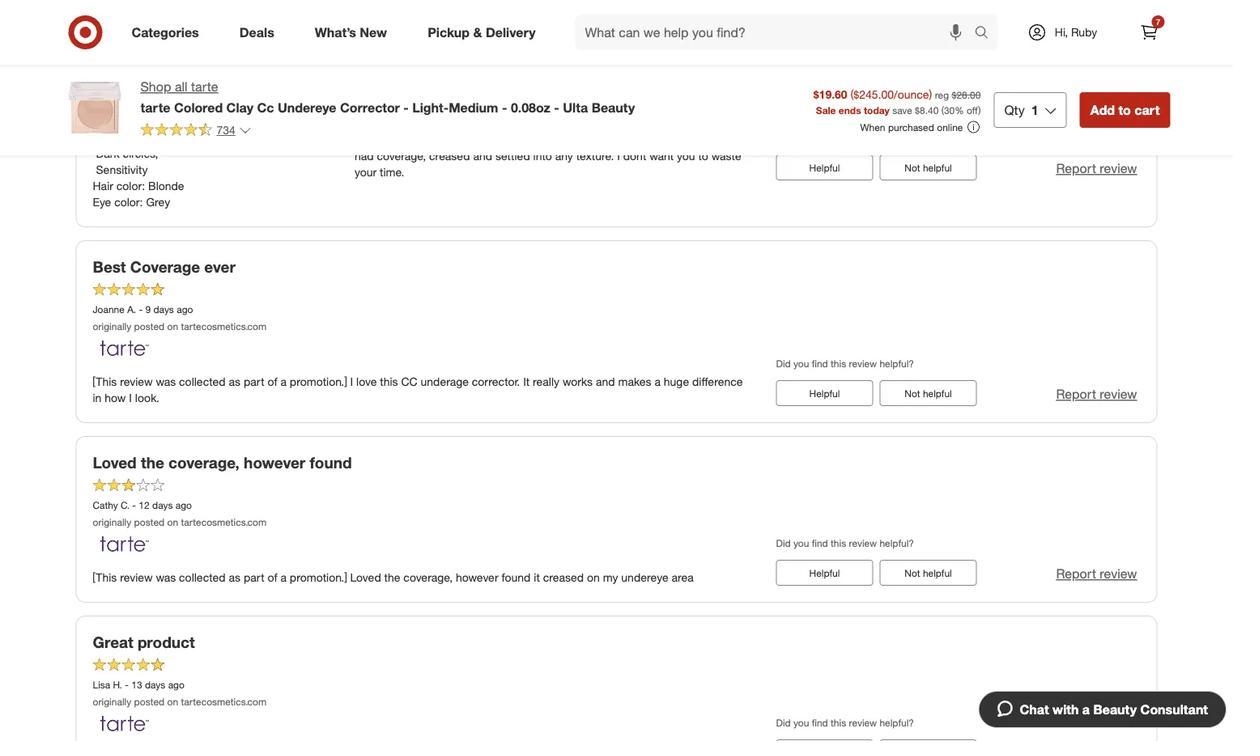 Task type: vqa. For each thing, say whether or not it's contained in the screenshot.
Creased to the left
yes



Task type: describe. For each thing, give the bounding box(es) containing it.
734 link
[[140, 122, 252, 141]]

collected for coverage,
[[179, 571, 226, 585]]

as for ever
[[229, 375, 241, 389]]

corrector
[[340, 99, 400, 115]]

collected for ever
[[179, 375, 226, 389]]

ever inside this has to be the worst product for dark circles that i've ever used. barely had coverage, creased and settled into any texture. i dont want you to waste your time.
[[644, 133, 666, 147]]

sensitivity
[[96, 163, 148, 177]]

new
[[360, 24, 387, 40]]

ago for coverage,
[[176, 499, 192, 511]]

into
[[533, 149, 552, 163]]

- left ulta
[[554, 99, 559, 115]]

pickup & delivery
[[428, 24, 536, 40]]

this for loved the coverage, however found "report review" button
[[831, 537, 846, 550]]

medium
[[449, 99, 498, 115]]

undereye
[[278, 99, 336, 115]]

qty
[[1004, 102, 1025, 118]]

of for ever
[[268, 375, 277, 389]]

&
[[473, 24, 482, 40]]

1 helpful button from the top
[[776, 155, 873, 180]]

this
[[355, 133, 376, 147]]

and for settled
[[473, 149, 492, 163]]

1 horizontal spatial loved
[[350, 571, 381, 585]]

find for loved the coverage, however found "report review" button
[[812, 537, 828, 550]]

helpful for best coverage ever
[[923, 387, 952, 400]]

lisa
[[93, 679, 110, 691]]

originally posted on tartecosmetics.com for ever
[[93, 320, 267, 333]]

$19.60 ( $245.00 /ounce ) reg $28.00 sale ends today save $ 8.40 ( 30 % off )
[[814, 87, 981, 116]]

1 vertical spatial however
[[456, 571, 498, 585]]

your
[[355, 165, 377, 179]]

0 vertical spatial ,
[[124, 130, 128, 144]]

want
[[650, 149, 674, 163]]

lisa h. - 13 days ago
[[93, 679, 185, 691]]

1 not helpful button from the top
[[880, 155, 977, 180]]

reg
[[935, 89, 949, 101]]

find for "report review" button related to best coverage ever
[[812, 358, 828, 370]]

1 report review from the top
[[1056, 161, 1137, 176]]

coverage, inside this has to be the worst product for dark circles that i've ever used. barely had coverage, creased and settled into any texture. i dont want you to waste your time.
[[377, 149, 426, 163]]

1 did you find this review helpful? from the top
[[776, 132, 914, 144]]

originally for great
[[93, 696, 131, 708]]

not helpful button for loved the coverage, however found
[[880, 560, 977, 586]]

/ounce
[[894, 87, 929, 101]]

0 horizontal spatial found
[[310, 453, 352, 472]]

not for loved the coverage, however found
[[905, 567, 920, 579]]

1 skin from the top
[[93, 82, 115, 96]]

ends
[[839, 104, 861, 116]]

7 link
[[1132, 15, 1167, 50]]

0 horizontal spatial to
[[400, 133, 410, 147]]

: left grey
[[140, 195, 143, 209]]

settled
[[495, 149, 530, 163]]

huge
[[664, 375, 689, 389]]

personal info skin tone : light skin type : combination skin concern : aging , dark circles , sensitivity hair color : blonde eye color : grey
[[93, 58, 212, 209]]

0 horizontal spatial product
[[138, 633, 195, 652]]

image of tarte colored clay cc undereye corrector - light-medium - 0.08oz - ulta beauty image
[[63, 78, 128, 143]]

promotion.] for best coverage ever
[[290, 375, 347, 389]]

a.
[[127, 303, 136, 315]]

makes
[[618, 375, 651, 389]]

it
[[534, 571, 540, 585]]

clay
[[226, 99, 253, 115]]

be
[[413, 133, 426, 147]]

0 horizontal spatial ever
[[204, 257, 236, 276]]

1 horizontal spatial i
[[350, 375, 353, 389]]

corrector.
[[472, 375, 520, 389]]

3 skin from the top
[[93, 114, 115, 128]]

: left light
[[140, 82, 144, 96]]

- right 'leonards'
[[399, 106, 403, 118]]

2 vertical spatial coverage,
[[404, 571, 453, 585]]

cathy
[[93, 499, 118, 511]]

love
[[356, 375, 377, 389]]

search button
[[967, 15, 1006, 53]]

all
[[175, 79, 187, 95]]

0.08oz
[[511, 99, 551, 115]]

in
[[93, 391, 102, 405]]

helpful? for best coverage ever helpful button
[[880, 358, 914, 370]]

area
[[672, 571, 694, 585]]

1 vertical spatial creased
[[543, 571, 584, 585]]

0 vertical spatial )
[[929, 87, 932, 101]]

helpful? for 1st helpful button from the top of the page
[[880, 132, 914, 144]]

2 skin from the top
[[93, 98, 115, 112]]

you for best coverage ever helpful button
[[794, 358, 809, 370]]

what's new
[[315, 24, 387, 40]]

2 vertical spatial days
[[145, 679, 165, 691]]

h.
[[113, 679, 122, 691]]

add to cart button
[[1080, 92, 1170, 128]]

the inside this has to be the worst product for dark circles that i've ever used. barely had coverage, creased and settled into any texture. i dont want you to waste your time.
[[429, 133, 446, 147]]

dark
[[539, 133, 562, 147]]

4 find from the top
[[812, 717, 828, 729]]

1 vertical spatial coverage,
[[168, 453, 240, 472]]

helpful button for best coverage ever
[[776, 380, 873, 406]]

has
[[379, 133, 397, 147]]

cc
[[401, 375, 418, 389]]

3 originally posted on tartecosmetics.com from the top
[[93, 696, 267, 708]]

report for best coverage ever
[[1056, 387, 1096, 402]]

- left 9
[[139, 303, 143, 315]]

3 did you find this review helpful? from the top
[[776, 537, 914, 550]]

a inside "chat with a beauty consultant" "button"
[[1082, 702, 1090, 718]]

posted for coverage
[[134, 320, 165, 333]]

$28.00
[[952, 89, 981, 101]]

difference
[[692, 375, 743, 389]]

sale
[[816, 104, 836, 116]]

you for helpful button for loved the coverage, however found
[[794, 537, 809, 550]]

hair
[[93, 179, 113, 193]]

worst
[[449, 133, 477, 147]]

ruby
[[1071, 25, 1097, 39]]

personal
[[93, 58, 147, 74]]

$245.00
[[854, 87, 894, 101]]

on left 'my'
[[587, 571, 600, 585]]

light
[[147, 82, 172, 96]]

nope
[[355, 58, 394, 77]]

[this review was collected as part of a promotion.] loved the coverage, however found it creased on my undereye area
[[93, 571, 694, 585]]

- left light-
[[403, 99, 409, 115]]

c.
[[121, 499, 130, 511]]

report review button for loved the coverage, however found
[[1056, 565, 1137, 584]]

dont
[[623, 149, 646, 163]]

delivery
[[486, 24, 536, 40]]

add
[[1090, 102, 1115, 118]]

it
[[523, 375, 530, 389]]

i've
[[624, 133, 641, 147]]

this has to be the worst product for dark circles that i've ever used. barely had coverage, creased and settled into any texture. i dont want you to waste your time.
[[355, 133, 741, 179]]

what's
[[315, 24, 356, 40]]

4 did you find this review helpful? from the top
[[776, 717, 914, 729]]

tone
[[118, 82, 140, 96]]

circles inside this has to be the worst product for dark circles that i've ever used. barely had coverage, creased and settled into any texture. i dont want you to waste your time.
[[565, 133, 598, 147]]

not helpful for loved the coverage, however found
[[905, 567, 952, 579]]

save
[[892, 104, 912, 116]]

1 not from the top
[[905, 161, 920, 174]]

light-
[[412, 99, 449, 115]]

dark
[[96, 146, 120, 161]]

1 horizontal spatial tarte
[[191, 79, 218, 95]]

how
[[105, 391, 126, 405]]

categories link
[[118, 15, 219, 50]]

barely
[[700, 133, 732, 147]]

find for 3rd "report review" button from the bottom of the page
[[812, 132, 828, 144]]

pickup
[[428, 24, 470, 40]]

when purchased online
[[860, 121, 963, 133]]



Task type: locate. For each thing, give the bounding box(es) containing it.
helpful button for loved the coverage, however found
[[776, 560, 873, 586]]

and for makes
[[596, 375, 615, 389]]

2 vertical spatial not
[[905, 567, 920, 579]]

as inside the [this review was collected as part of a promotion.] i love this cc underage corrector. it really works and makes a huge difference in how i look.
[[229, 375, 241, 389]]

posted down the lisa h. - 13 days ago
[[134, 696, 165, 708]]

1 originally posted on tartecosmetics.com from the top
[[93, 320, 267, 333]]

0 horizontal spatial however
[[244, 453, 305, 472]]

helpful for loved the coverage, however found
[[809, 567, 840, 579]]

3 helpful from the top
[[809, 567, 840, 579]]

1 helpful from the top
[[809, 161, 840, 174]]

beauty up that
[[592, 99, 635, 115]]

0 vertical spatial helpful
[[809, 161, 840, 174]]

1 collected from the top
[[179, 375, 226, 389]]

circles up texture.
[[565, 133, 598, 147]]

0 vertical spatial of
[[268, 375, 277, 389]]

3 helpful from the top
[[923, 567, 952, 579]]

2 vertical spatial the
[[384, 571, 400, 585]]

joanne
[[93, 303, 125, 315]]

2 report review from the top
[[1056, 387, 1137, 402]]

collected inside the [this review was collected as part of a promotion.] i love this cc underage corrector. it really works and makes a huge difference in how i look.
[[179, 375, 226, 389]]

did for 3rd "report review" button from the bottom of the page
[[776, 132, 791, 144]]

) left reg
[[929, 87, 932, 101]]

1 vertical spatial not helpful
[[905, 387, 952, 400]]

today
[[864, 104, 890, 116], [406, 106, 430, 118]]

2 part from the top
[[244, 571, 264, 585]]

1 vertical spatial days
[[152, 499, 173, 511]]

posted
[[134, 320, 165, 333], [134, 516, 165, 529], [134, 696, 165, 708]]

[this inside the [this review was collected as part of a promotion.] i love this cc underage corrector. it really works and makes a huge difference in how i look.
[[93, 375, 117, 389]]

1 report review button from the top
[[1056, 159, 1137, 178]]

i inside this has to be the worst product for dark circles that i've ever used. barely had coverage, creased and settled into any texture. i dont want you to waste your time.
[[617, 149, 620, 163]]

0 vertical spatial helpful button
[[776, 155, 873, 180]]

1 vertical spatial (
[[941, 104, 944, 116]]

part inside the [this review was collected as part of a promotion.] i love this cc underage corrector. it really works and makes a huge difference in how i look.
[[244, 375, 264, 389]]

works
[[563, 375, 593, 389]]

1 horizontal spatial product
[[480, 133, 519, 147]]

- right h.
[[125, 679, 129, 691]]

0 vertical spatial to
[[1119, 102, 1131, 118]]

2 helpful from the top
[[809, 387, 840, 400]]

1 horizontal spatial however
[[456, 571, 498, 585]]

1 did from the top
[[776, 132, 791, 144]]

2 promotion.] from the top
[[290, 571, 347, 585]]

3 posted from the top
[[134, 696, 165, 708]]

product inside this has to be the worst product for dark circles that i've ever used. barely had coverage, creased and settled into any texture. i dont want you to waste your time.
[[480, 133, 519, 147]]

originally down h.
[[93, 696, 131, 708]]

2 not helpful button from the top
[[880, 380, 977, 406]]

days for coverage,
[[152, 499, 173, 511]]

find
[[812, 132, 828, 144], [812, 358, 828, 370], [812, 537, 828, 550], [812, 717, 828, 729]]

tarte up the colored
[[191, 79, 218, 95]]

report review for loved the coverage, however found
[[1056, 566, 1137, 582]]

review inside the [this review was collected as part of a promotion.] i love this cc underage corrector. it really works and makes a huge difference in how i look.
[[120, 375, 153, 389]]

0 vertical spatial ever
[[644, 133, 666, 147]]

3 report review from the top
[[1056, 566, 1137, 582]]

skin
[[93, 82, 115, 96], [93, 98, 115, 112], [93, 114, 115, 128]]

3 did from the top
[[776, 537, 791, 550]]

1 vertical spatial skin
[[93, 98, 115, 112]]

helpful button
[[776, 155, 873, 180], [776, 380, 873, 406], [776, 560, 873, 586]]

2 report review button from the top
[[1056, 385, 1137, 404]]

[this for loved
[[93, 571, 117, 585]]

days right 12
[[152, 499, 173, 511]]

coverage,
[[377, 149, 426, 163], [168, 453, 240, 472], [404, 571, 453, 585]]

creased down worst
[[429, 149, 470, 163]]

1 vertical spatial helpful
[[809, 387, 840, 400]]

texture.
[[576, 149, 614, 163]]

1 was from the top
[[156, 375, 176, 389]]

off
[[967, 104, 978, 116]]

2 of from the top
[[268, 571, 277, 585]]

1 vertical spatial report
[[1056, 387, 1096, 402]]

on down joanne a. - 9 days ago
[[167, 320, 178, 333]]

waste
[[712, 149, 741, 163]]

cc
[[257, 99, 274, 115]]

creased right 'it'
[[543, 571, 584, 585]]

4 helpful? from the top
[[880, 717, 914, 729]]

0 vertical spatial color
[[116, 179, 142, 193]]

0 vertical spatial and
[[473, 149, 492, 163]]

helpful for loved the coverage, however found
[[923, 567, 952, 579]]

1 of from the top
[[268, 375, 277, 389]]

[this review was collected as part of a promotion.] i love this cc underage corrector. it really works and makes a huge difference in how i look.
[[93, 375, 743, 405]]

helpful? for helpful button for loved the coverage, however found
[[880, 537, 914, 550]]

2 vertical spatial helpful
[[809, 567, 840, 579]]

aging
[[96, 130, 124, 144]]

3 originally from the top
[[93, 696, 131, 708]]

had
[[355, 149, 374, 163]]

0 vertical spatial originally
[[93, 320, 131, 333]]

did for "report review" button related to best coverage ever
[[776, 358, 791, 370]]

1 vertical spatial ever
[[204, 257, 236, 276]]

1 vertical spatial as
[[229, 571, 241, 585]]

undereye
[[621, 571, 669, 585]]

( up ends
[[851, 87, 854, 101]]

combination
[[147, 98, 212, 112]]

loved the coverage, however found
[[93, 453, 352, 472]]

skin left tone
[[93, 82, 115, 96]]

2 vertical spatial i
[[129, 391, 132, 405]]

2 vertical spatial posted
[[134, 696, 165, 708]]

0 horizontal spatial i
[[129, 391, 132, 405]]

30
[[944, 104, 955, 116]]

shop all tarte tarte colored clay cc undereye corrector - light-medium - 0.08oz - ulta beauty
[[140, 79, 635, 115]]

1 vertical spatial collected
[[179, 571, 226, 585]]

: up concern
[[140, 98, 143, 112]]

beauty inside shop all tarte tarte colored clay cc undereye corrector - light-medium - 0.08oz - ulta beauty
[[592, 99, 635, 115]]

chat
[[1020, 702, 1049, 718]]

1 horizontal spatial beauty
[[1094, 702, 1137, 718]]

collected
[[179, 375, 226, 389], [179, 571, 226, 585]]

best
[[93, 257, 126, 276]]

0 vertical spatial i
[[617, 149, 620, 163]]

0 vertical spatial report review
[[1056, 161, 1137, 176]]

0 horizontal spatial tarte
[[140, 99, 170, 115]]

beauty right with
[[1094, 702, 1137, 718]]

2 find from the top
[[812, 358, 828, 370]]

1 vertical spatial and
[[596, 375, 615, 389]]

0 vertical spatial tartecosmetics.com
[[181, 320, 267, 333]]

2 helpful from the top
[[923, 387, 952, 400]]

2 not helpful from the top
[[905, 387, 952, 400]]

1 vertical spatial loved
[[350, 571, 381, 585]]

look.
[[135, 391, 159, 405]]

2 horizontal spatial to
[[1119, 102, 1131, 118]]

originally for loved
[[93, 516, 131, 529]]

0 vertical spatial not helpful button
[[880, 155, 977, 180]]

3 not helpful button from the top
[[880, 560, 977, 586]]

promotion.] for loved the coverage, however found
[[290, 571, 347, 585]]

[this up great
[[93, 571, 117, 585]]

color
[[116, 179, 142, 193], [114, 195, 140, 209]]

0 horizontal spatial and
[[473, 149, 492, 163]]

report for loved the coverage, however found
[[1056, 566, 1096, 582]]

posted down 12
[[134, 516, 165, 529]]

chat with a beauty consultant button
[[979, 692, 1227, 729]]

) right the %
[[978, 104, 981, 116]]

1 vertical spatial i
[[350, 375, 353, 389]]

today inside $19.60 ( $245.00 /ounce ) reg $28.00 sale ends today save $ 8.40 ( 30 % off )
[[864, 104, 890, 116]]

0 vertical spatial beauty
[[592, 99, 635, 115]]

1 vertical spatial posted
[[134, 516, 165, 529]]

did for loved the coverage, however found "report review" button
[[776, 537, 791, 550]]

3 find from the top
[[812, 537, 828, 550]]

2 did you find this review helpful? from the top
[[776, 358, 914, 370]]

2 vertical spatial to
[[698, 149, 708, 163]]

ulta
[[563, 99, 588, 115]]

ago right 9
[[177, 303, 193, 315]]

1 as from the top
[[229, 375, 241, 389]]

734
[[217, 123, 236, 137]]

1 vertical spatial promotion.]
[[290, 571, 347, 585]]

1 [this from the top
[[93, 375, 117, 389]]

1 vertical spatial the
[[141, 453, 164, 472]]

1 helpful from the top
[[923, 161, 952, 174]]

my
[[603, 571, 618, 585]]

0 horizontal spatial the
[[141, 453, 164, 472]]

used.
[[669, 133, 697, 147]]

1 promotion.] from the top
[[290, 375, 347, 389]]

grey
[[146, 195, 170, 209]]

1 vertical spatial helpful button
[[776, 380, 873, 406]]

was for the
[[156, 571, 176, 585]]

1 horizontal spatial the
[[384, 571, 400, 585]]

part for coverage,
[[244, 571, 264, 585]]

of
[[268, 375, 277, 389], [268, 571, 277, 585]]

was inside the [this review was collected as part of a promotion.] i love this cc underage corrector. it really works and makes a huge difference in how i look.
[[156, 375, 176, 389]]

posted down 9
[[134, 320, 165, 333]]

consultant
[[1141, 702, 1208, 718]]

(
[[851, 87, 854, 101], [941, 104, 944, 116]]

promotion.] inside the [this review was collected as part of a promotion.] i love this cc underage corrector. it really works and makes a huge difference in how i look.
[[290, 375, 347, 389]]

really
[[533, 375, 560, 389]]

type
[[118, 98, 140, 112]]

1 horizontal spatial and
[[596, 375, 615, 389]]

: left blonde at the left of the page
[[142, 179, 145, 193]]

this inside the [this review was collected as part of a promotion.] i love this cc underage corrector. it really works and makes a huge difference in how i look.
[[380, 375, 398, 389]]

of inside the [this review was collected as part of a promotion.] i love this cc underage corrector. it really works and makes a huge difference in how i look.
[[268, 375, 277, 389]]

ago for ever
[[177, 303, 193, 315]]

1 part from the top
[[244, 375, 264, 389]]

coverage
[[130, 257, 200, 276]]

0 horizontal spatial loved
[[93, 453, 137, 472]]

you for 1st helpful button from the top of the page
[[794, 132, 809, 144]]

color down sensitivity
[[116, 179, 142, 193]]

0 vertical spatial ago
[[177, 303, 193, 315]]

1 vertical spatial beauty
[[1094, 702, 1137, 718]]

2 posted from the top
[[134, 516, 165, 529]]

1 horizontal spatial (
[[941, 104, 944, 116]]

%
[[955, 104, 964, 116]]

4 did from the top
[[776, 717, 791, 729]]

was for coverage
[[156, 375, 176, 389]]

1 vertical spatial color
[[114, 195, 140, 209]]

originally posted on tartecosmetics.com down the lisa h. - 13 days ago
[[93, 696, 267, 708]]

2 vertical spatial originally posted on tartecosmetics.com
[[93, 696, 267, 708]]

originally for best
[[93, 320, 131, 333]]

product up settled
[[480, 133, 519, 147]]

report
[[1056, 161, 1096, 176], [1056, 387, 1096, 402], [1056, 566, 1096, 582]]

with
[[1053, 702, 1079, 718]]

circles up sensitivity
[[123, 146, 155, 161]]

1 tartecosmetics.com from the top
[[181, 320, 267, 333]]

- right c.
[[132, 499, 136, 511]]

originally posted on tartecosmetics.com for coverage,
[[93, 516, 267, 529]]

beauty inside "button"
[[1094, 702, 1137, 718]]

1 helpful? from the top
[[880, 132, 914, 144]]

to inside button
[[1119, 102, 1131, 118]]

2 report from the top
[[1056, 387, 1096, 402]]

to left be
[[400, 133, 410, 147]]

part for ever
[[244, 375, 264, 389]]

2 vertical spatial tartecosmetics.com
[[181, 696, 267, 708]]

1 originally from the top
[[93, 320, 131, 333]]

on down the lisa h. - 13 days ago
[[167, 696, 178, 708]]

2 vertical spatial helpful
[[923, 567, 952, 579]]

ever up the want
[[644, 133, 666, 147]]

What can we help you find? suggestions appear below search field
[[575, 15, 979, 50]]

leonards
[[355, 106, 397, 118]]

1 horizontal spatial found
[[502, 571, 531, 585]]

1 vertical spatial ,
[[155, 146, 158, 161]]

2 horizontal spatial the
[[429, 133, 446, 147]]

days right 13
[[145, 679, 165, 691]]

0 horizontal spatial (
[[851, 87, 854, 101]]

1 report from the top
[[1056, 161, 1096, 176]]

product up the lisa h. - 13 days ago
[[138, 633, 195, 652]]

:
[[140, 82, 144, 96], [140, 98, 143, 112], [159, 114, 163, 128], [142, 179, 145, 193], [140, 195, 143, 209]]

report review button for best coverage ever
[[1056, 385, 1137, 404]]

0 vertical spatial part
[[244, 375, 264, 389]]

i left dont
[[617, 149, 620, 163]]

0 vertical spatial [this
[[93, 375, 117, 389]]

helpful for best coverage ever
[[809, 387, 840, 400]]

not for best coverage ever
[[905, 387, 920, 400]]

concern
[[118, 114, 159, 128]]

to down barely
[[698, 149, 708, 163]]

1 vertical spatial tarte
[[140, 99, 170, 115]]

today down $245.00
[[864, 104, 890, 116]]

1 vertical spatial ago
[[176, 499, 192, 511]]

1 vertical spatial part
[[244, 571, 264, 585]]

0 vertical spatial as
[[229, 375, 241, 389]]

report review for best coverage ever
[[1056, 387, 1137, 402]]

( right 8.40
[[941, 104, 944, 116]]

1 vertical spatial )
[[978, 104, 981, 116]]

circles
[[565, 133, 598, 147], [123, 146, 155, 161]]

was up look.
[[156, 375, 176, 389]]

2 originally from the top
[[93, 516, 131, 529]]

0 vertical spatial tarte
[[191, 79, 218, 95]]

posted for product
[[134, 696, 165, 708]]

this for "report review" button related to best coverage ever
[[831, 358, 846, 370]]

2 helpful? from the top
[[880, 358, 914, 370]]

and inside this has to be the worst product for dark circles that i've ever used. barely had coverage, creased and settled into any texture. i dont want you to waste your time.
[[473, 149, 492, 163]]

ever right coverage in the left top of the page
[[204, 257, 236, 276]]

and inside the [this review was collected as part of a promotion.] i love this cc underage corrector. it really works and makes a huge difference in how i look.
[[596, 375, 615, 389]]

$
[[915, 104, 920, 116]]

2 collected from the top
[[179, 571, 226, 585]]

1 not helpful from the top
[[905, 161, 952, 174]]

2 vertical spatial ago
[[168, 679, 185, 691]]

tartecosmetics.com for ever
[[181, 320, 267, 333]]

not helpful button for best coverage ever
[[880, 380, 977, 406]]

on for the
[[167, 516, 178, 529]]

originally posted on tartecosmetics.com down 12
[[93, 516, 267, 529]]

- left 0.08oz
[[502, 99, 507, 115]]

tarte down light
[[140, 99, 170, 115]]

1 vertical spatial originally
[[93, 516, 131, 529]]

0 horizontal spatial ,
[[124, 130, 128, 144]]

not
[[905, 161, 920, 174], [905, 387, 920, 400], [905, 567, 920, 579]]

0 vertical spatial posted
[[134, 320, 165, 333]]

1 horizontal spatial ,
[[155, 146, 158, 161]]

online
[[937, 121, 963, 133]]

on down 'cathy c. - 12 days ago' on the bottom left of the page
[[167, 516, 178, 529]]

not helpful for best coverage ever
[[905, 387, 952, 400]]

originally posted on tartecosmetics.com
[[93, 320, 267, 333], [93, 516, 267, 529], [93, 696, 267, 708]]

1 vertical spatial [this
[[93, 571, 117, 585]]

: down combination
[[159, 114, 163, 128]]

creased inside this has to be the worst product for dark circles that i've ever used. barely had coverage, creased and settled into any texture. i dont want you to waste your time.
[[429, 149, 470, 163]]

best coverage ever
[[93, 257, 236, 276]]

1 find from the top
[[812, 132, 828, 144]]

was up great product
[[156, 571, 176, 585]]

1 vertical spatial not
[[905, 387, 920, 400]]

$19.60
[[814, 87, 847, 101]]

2 not from the top
[[905, 387, 920, 400]]

time.
[[380, 165, 404, 179]]

blonde
[[148, 179, 184, 193]]

a
[[281, 375, 287, 389], [655, 375, 661, 389], [281, 571, 287, 585], [1082, 702, 1090, 718]]

1 vertical spatial helpful
[[923, 387, 952, 400]]

today up be
[[406, 106, 430, 118]]

the
[[429, 133, 446, 147], [141, 453, 164, 472], [384, 571, 400, 585]]

2 helpful button from the top
[[776, 380, 873, 406]]

did
[[776, 132, 791, 144], [776, 358, 791, 370], [776, 537, 791, 550], [776, 717, 791, 729]]

of for coverage,
[[268, 571, 277, 585]]

great product
[[93, 633, 195, 652]]

1 vertical spatial found
[[502, 571, 531, 585]]

0 horizontal spatial )
[[929, 87, 932, 101]]

this for 3rd "report review" button from the bottom of the page
[[831, 132, 846, 144]]

3 not from the top
[[905, 567, 920, 579]]

2 originally posted on tartecosmetics.com from the top
[[93, 516, 267, 529]]

to right add
[[1119, 102, 1131, 118]]

days for ever
[[153, 303, 174, 315]]

i right how
[[129, 391, 132, 405]]

as
[[229, 375, 241, 389], [229, 571, 241, 585]]

1 posted from the top
[[134, 320, 165, 333]]

0 horizontal spatial creased
[[429, 149, 470, 163]]

eye
[[93, 195, 111, 209]]

originally posted on tartecosmetics.com down 9
[[93, 320, 267, 333]]

1 horizontal spatial to
[[698, 149, 708, 163]]

on for product
[[167, 696, 178, 708]]

[this up in
[[93, 375, 117, 389]]

hi, ruby
[[1055, 25, 1097, 39]]

i left the love
[[350, 375, 353, 389]]

2 tartecosmetics.com from the top
[[181, 516, 267, 529]]

0 horizontal spatial beauty
[[592, 99, 635, 115]]

you inside this has to be the worst product for dark circles that i've ever used. barely had coverage, creased and settled into any texture. i dont want you to waste your time.
[[677, 149, 695, 163]]

1 horizontal spatial creased
[[543, 571, 584, 585]]

skin up aging
[[93, 114, 115, 128]]

0 vertical spatial (
[[851, 87, 854, 101]]

0 vertical spatial loved
[[93, 453, 137, 472]]

0 vertical spatial not
[[905, 161, 920, 174]]

color right "eye"
[[114, 195, 140, 209]]

3 not helpful from the top
[[905, 567, 952, 579]]

7
[[1156, 17, 1161, 27]]

1 horizontal spatial )
[[978, 104, 981, 116]]

0 horizontal spatial today
[[406, 106, 430, 118]]

and down worst
[[473, 149, 492, 163]]

0 vertical spatial collected
[[179, 375, 226, 389]]

originally down joanne
[[93, 320, 131, 333]]

3 tartecosmetics.com from the top
[[181, 696, 267, 708]]

skin left type
[[93, 98, 115, 112]]

for
[[523, 133, 536, 147]]

2 vertical spatial not helpful button
[[880, 560, 977, 586]]

1 vertical spatial not helpful button
[[880, 380, 977, 406]]

and right works
[[596, 375, 615, 389]]

hi,
[[1055, 25, 1068, 39]]

add to cart
[[1090, 102, 1160, 118]]

purchased
[[888, 121, 934, 133]]

[this for best
[[93, 375, 117, 389]]

0 vertical spatial coverage,
[[377, 149, 426, 163]]

posted for the
[[134, 516, 165, 529]]

3 helpful button from the top
[[776, 560, 873, 586]]

3 report from the top
[[1056, 566, 1096, 582]]

, up blonde at the left of the page
[[155, 146, 158, 161]]

joanne a. - 9 days ago
[[93, 303, 193, 315]]

days right 9
[[153, 303, 174, 315]]

2 was from the top
[[156, 571, 176, 585]]

1 horizontal spatial circles
[[565, 133, 598, 147]]

2 vertical spatial report
[[1056, 566, 1096, 582]]

2 did from the top
[[776, 358, 791, 370]]

not helpful
[[905, 161, 952, 174], [905, 387, 952, 400], [905, 567, 952, 579]]

3 helpful? from the top
[[880, 537, 914, 550]]

2 as from the top
[[229, 571, 241, 585]]

on for coverage
[[167, 320, 178, 333]]

ago right 13
[[168, 679, 185, 691]]

originally down cathy
[[93, 516, 131, 529]]

circles inside personal info skin tone : light skin type : combination skin concern : aging , dark circles , sensitivity hair color : blonde eye color : grey
[[123, 146, 155, 161]]

2 [this from the top
[[93, 571, 117, 585]]

days
[[153, 303, 174, 315], [152, 499, 173, 511], [145, 679, 165, 691]]

tartecosmetics.com for coverage,
[[181, 516, 267, 529]]

as for coverage,
[[229, 571, 241, 585]]

originally
[[93, 320, 131, 333], [93, 516, 131, 529], [93, 696, 131, 708]]

ago right 12
[[176, 499, 192, 511]]

9
[[145, 303, 151, 315]]

that
[[601, 133, 620, 147]]

, down concern
[[124, 130, 128, 144]]

1 horizontal spatial today
[[864, 104, 890, 116]]

0 vertical spatial report
[[1056, 161, 1096, 176]]

3 report review button from the top
[[1056, 565, 1137, 584]]



